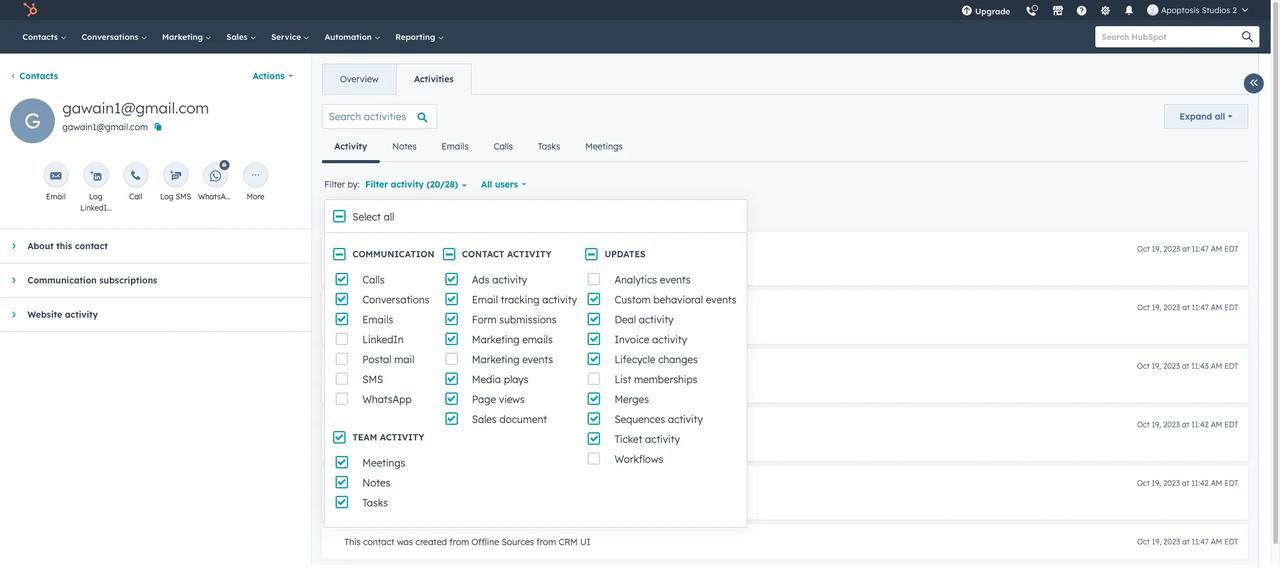 Task type: locate. For each thing, give the bounding box(es) containing it.
0 vertical spatial lifecycle
[[344, 244, 383, 255]]

meetings button
[[573, 132, 635, 162]]

stage
[[397, 261, 420, 273], [489, 320, 512, 331]]

schultz inside lifecycle change element
[[367, 320, 398, 331]]

. inside deal activity element
[[596, 437, 598, 449]]

1 vertical spatial notes
[[362, 477, 390, 490]]

3 am from the top
[[1211, 362, 1222, 371]]

activities
[[414, 74, 454, 85]]

filter
[[324, 179, 345, 190], [365, 179, 388, 190]]

2 oct 19, 2023 at 11:47 am edt from the top
[[1137, 303, 1238, 313]]

tara
[[344, 320, 364, 331], [344, 379, 364, 390], [344, 437, 364, 449], [344, 496, 364, 507]]

schultz for 2nd tara schultz button
[[367, 379, 398, 390]]

oct 19, 2023 at 11:43 am edt
[[1137, 362, 1238, 371]]

2 navigation from the top
[[322, 132, 635, 163]]

notes down team
[[362, 477, 390, 490]]

view details link up merges
[[558, 378, 624, 393]]

merges
[[615, 394, 649, 406]]

navigation inside october 2023 feed
[[322, 132, 635, 163]]

deal for first deal activity element from the top
[[344, 361, 364, 372]]

navigation
[[322, 64, 472, 95], [322, 132, 635, 163]]

1 horizontal spatial log
[[160, 192, 173, 202]]

view details left list
[[558, 379, 611, 390]]

1 vertical spatial change
[[385, 303, 418, 314]]

lifecycle down the communication
[[362, 261, 394, 273]]

1 horizontal spatial meetings
[[585, 141, 623, 152]]

caret image left about
[[12, 243, 15, 250]]

am for second lifecycle change element from the top
[[1211, 303, 1222, 313]]

sms down log sms "image"
[[176, 192, 191, 202]]

was left the created
[[397, 537, 413, 548]]

marketing
[[162, 32, 205, 42], [472, 334, 520, 346], [472, 354, 520, 366]]

0 horizontal spatial to
[[487, 379, 496, 390]]

deal
[[615, 314, 636, 326], [344, 361, 364, 372], [344, 420, 364, 431], [344, 479, 364, 490]]

lifecycle changes
[[615, 354, 698, 366]]

tara down postal
[[344, 379, 364, 390]]

1 vertical spatial for
[[515, 320, 526, 331]]

. left the ticket
[[596, 437, 598, 449]]

2 log from the left
[[160, 192, 173, 202]]

0 vertical spatial oct 19, 2023 at 11:42 am edt
[[1137, 420, 1238, 430]]

3 deal activity element from the top
[[322, 467, 1248, 520]]

updated down contact activity
[[506, 261, 541, 273]]

0 horizontal spatial lifecycle
[[362, 261, 394, 273]]

lifecycle change down 'the'
[[344, 303, 418, 314]]

tara schultz button up this
[[344, 494, 398, 509]]

filter for filter by:
[[324, 179, 345, 190]]

caret image for website activity
[[12, 311, 15, 319]]

change
[[385, 244, 418, 255], [385, 303, 418, 314]]

lifecycle for updated the lifecycle stage for this contact to
[[344, 303, 383, 314]]

communication subscriptions button
[[0, 264, 294, 298]]

lifecycle
[[362, 261, 394, 273], [454, 320, 487, 331]]

deal
[[431, 379, 449, 390], [431, 437, 449, 449]]

view details link down 'custom'
[[616, 319, 682, 334]]

0 vertical spatial this
[[56, 241, 72, 252]]

lord link
[[452, 378, 485, 393]]

calls
[[494, 141, 513, 152], [362, 274, 385, 286]]

view details link
[[609, 261, 675, 276], [616, 319, 682, 334], [558, 378, 624, 393], [600, 437, 666, 452]]

this inside about this contact dropdown button
[[56, 241, 72, 252]]

select all
[[352, 211, 394, 223]]

1 vertical spatial events
[[706, 294, 737, 306]]

events down emails
[[522, 354, 553, 366]]

contact
[[462, 249, 505, 260]]

1 lifecycle change from the top
[[344, 244, 418, 255]]

was up ads activity
[[488, 261, 504, 273]]

0 vertical spatial whatsapp
[[198, 192, 235, 202]]

all right select
[[384, 211, 394, 223]]

2 oct 19, 2023 at 11:42 am edt from the top
[[1137, 479, 1238, 488]]

ads activity
[[472, 274, 527, 286]]

1 horizontal spatial calls
[[494, 141, 513, 152]]

2 vertical spatial 11:47
[[1192, 538, 1209, 547]]

1 tara schultz button from the top
[[344, 318, 398, 333]]

sms down postal
[[362, 374, 383, 386]]

view up invoice
[[616, 320, 637, 331]]

1 schultz from the top
[[367, 320, 398, 331]]

oct 19, 2023 at 11:47 am edt for .
[[1137, 245, 1238, 254]]

log sms
[[160, 192, 191, 202]]

marketing down tara schultz updated the lifecycle stage for this contact to lead
[[472, 334, 520, 346]]

1 oct 19, 2023 at 11:47 am edt from the top
[[1137, 245, 1238, 254]]

events up 'custom behavioral events'
[[660, 274, 691, 286]]

0 vertical spatial linkedin
[[80, 203, 111, 213]]

events right behavioral
[[706, 294, 737, 306]]

october 2023
[[324, 208, 388, 221]]

to left opportunity
[[544, 261, 552, 273]]

custom
[[615, 294, 651, 306]]

1 vertical spatial linkedin
[[362, 334, 404, 346]]

all right the expand
[[1215, 111, 1225, 122]]

filter left 'by:'
[[324, 179, 345, 190]]

whatsapp
[[198, 192, 235, 202], [362, 394, 412, 406]]

1 vertical spatial was
[[397, 537, 413, 548]]

from left crm
[[537, 537, 556, 548]]

calls down the communication
[[362, 274, 385, 286]]

view details up analytics
[[609, 261, 662, 273]]

1 navigation from the top
[[322, 64, 472, 95]]

3 caret image from the top
[[12, 311, 15, 319]]

2 11:47 from the top
[[1192, 303, 1209, 313]]

1 edt from the top
[[1224, 245, 1238, 254]]

communication
[[27, 275, 97, 286]]

2 vertical spatial deal activity element
[[322, 467, 1248, 520]]

0 vertical spatial .
[[604, 261, 606, 273]]

marketing emails
[[472, 334, 553, 346]]

page
[[472, 394, 496, 406]]

lifecycle right the
[[454, 320, 487, 331]]

1 vertical spatial meetings
[[362, 457, 405, 470]]

1 tara from the top
[[344, 320, 364, 331]]

0 horizontal spatial linkedin
[[80, 203, 111, 213]]

1 19, from the top
[[1152, 245, 1161, 254]]

calls inside button
[[494, 141, 513, 152]]

oct
[[1137, 245, 1150, 254], [1137, 303, 1150, 313], [1137, 362, 1150, 371], [1137, 420, 1150, 430], [1137, 479, 1150, 488], [1137, 538, 1150, 547]]

1 horizontal spatial to
[[544, 261, 552, 273]]

filter right 'by:'
[[365, 179, 388, 190]]

marketing up media plays
[[472, 354, 520, 366]]

all for select all
[[384, 211, 394, 223]]

deal up team
[[344, 420, 364, 431]]

log down log linkedin message icon on the left
[[89, 192, 102, 202]]

0 vertical spatial calls
[[494, 141, 513, 152]]

lifecycle up 'the'
[[344, 244, 383, 255]]

1 vertical spatial caret image
[[12, 277, 15, 284]]

for up marketing emails
[[515, 320, 526, 331]]

0 horizontal spatial sales
[[227, 32, 250, 42]]

1 vertical spatial 11:42
[[1192, 479, 1209, 488]]

1 oct 19, 2023 at 11:42 am edt from the top
[[1137, 420, 1238, 430]]

2 caret image from the top
[[12, 277, 15, 284]]

0 horizontal spatial updated
[[401, 320, 436, 331]]

emails
[[442, 141, 469, 152], [362, 314, 393, 326]]

0 vertical spatial for
[[422, 261, 434, 273]]

2 am from the top
[[1211, 303, 1222, 313]]

tara schultz left moved
[[344, 437, 398, 449]]

1 vertical spatial email
[[472, 294, 498, 306]]

from left offline
[[449, 537, 469, 548]]

linkedin up 'postal mail'
[[362, 334, 404, 346]]

lifecycle down invoice
[[615, 354, 656, 366]]

1 horizontal spatial stage
[[489, 320, 512, 331]]

0 vertical spatial meetings
[[585, 141, 623, 152]]

2 schultz from the top
[[367, 379, 398, 390]]

to up page views
[[487, 379, 496, 390]]

1 horizontal spatial all
[[1215, 111, 1225, 122]]

2 tara schultz button from the top
[[344, 377, 398, 392]]

caret image
[[12, 243, 15, 250], [12, 277, 15, 284], [12, 311, 15, 319]]

oct for second lifecycle change element from the top
[[1137, 303, 1150, 313]]

0 vertical spatial contacts
[[22, 32, 60, 42]]

11:47
[[1192, 245, 1209, 254], [1192, 303, 1209, 313], [1192, 538, 1209, 547]]

whatsapp down whatsapp icon
[[198, 192, 235, 202]]

more image
[[250, 170, 261, 182]]

at for second lifecycle change element from the top
[[1182, 303, 1190, 313]]

workflows
[[615, 454, 663, 466]]

2 horizontal spatial to
[[580, 320, 588, 331]]

0 vertical spatial gawain1@gmail.com
[[62, 99, 209, 117]]

navigation containing activity
[[322, 132, 635, 163]]

marketing for marketing events
[[472, 354, 520, 366]]

2023
[[366, 208, 388, 221], [1164, 245, 1180, 254], [1164, 303, 1180, 313], [1163, 362, 1180, 371], [1163, 420, 1180, 430], [1163, 479, 1180, 488], [1164, 538, 1180, 547]]

website activity button
[[0, 298, 299, 332]]

sales left service
[[227, 32, 250, 42]]

log for log sms
[[160, 192, 173, 202]]

lifecycle change
[[344, 244, 418, 255], [344, 303, 418, 314]]

linkedin up message
[[80, 203, 111, 213]]

sources
[[502, 537, 534, 548]]

1 log from the left
[[89, 192, 102, 202]]

3 11:47 from the top
[[1192, 538, 1209, 547]]

about this contact button
[[0, 230, 299, 263]]

email tracking activity
[[472, 294, 577, 306]]

5 edt from the top
[[1224, 479, 1238, 488]]

1 horizontal spatial this
[[437, 261, 451, 273]]

was inside lifecycle change element
[[488, 261, 504, 273]]

change for opportunity
[[385, 244, 418, 255]]

sales down page
[[472, 414, 497, 426]]

1 vertical spatial sales
[[472, 414, 497, 426]]

activity inside dropdown button
[[65, 309, 98, 321]]

0 vertical spatial 11:42
[[1192, 420, 1209, 430]]

deal activity element
[[322, 349, 1248, 403], [322, 408, 1248, 462], [322, 467, 1248, 520]]

change for updated the lifecycle stage for this contact to
[[385, 303, 418, 314]]

actions
[[253, 70, 285, 82]]

0 vertical spatial sms
[[176, 192, 191, 202]]

1 vertical spatial lifecycle change element
[[322, 291, 1248, 344]]

meetings down team activity
[[362, 457, 405, 470]]

1 horizontal spatial emails
[[442, 141, 469, 152]]

tara left moved
[[344, 437, 364, 449]]

about this contact
[[27, 241, 108, 252]]

the
[[438, 320, 451, 331]]

details up workflows
[[624, 437, 653, 449]]

log
[[89, 192, 102, 202], [160, 192, 173, 202]]

0 horizontal spatial was
[[397, 537, 413, 548]]

1 11:47 from the top
[[1192, 245, 1209, 254]]

search image
[[1242, 31, 1253, 42]]

1 horizontal spatial updated
[[506, 261, 541, 273]]

2 edt from the top
[[1224, 303, 1238, 313]]

contact
[[75, 241, 108, 252], [454, 261, 485, 273], [546, 320, 577, 331], [363, 537, 394, 548]]

team activity
[[352, 432, 424, 444]]

email
[[46, 192, 66, 202], [472, 294, 498, 306]]

deal down team
[[344, 479, 364, 490]]

stage up marketing emails
[[489, 320, 512, 331]]

1 change from the top
[[385, 244, 418, 255]]

0 vertical spatial sales
[[227, 32, 250, 42]]

form submissions
[[472, 314, 557, 326]]

1 vertical spatial oct 19, 2023 at 11:47 am edt
[[1137, 303, 1238, 313]]

5 am from the top
[[1211, 479, 1222, 488]]

activity
[[334, 141, 367, 152]]

reporting link
[[388, 20, 451, 54]]

1 vertical spatial lifecycle
[[454, 320, 487, 331]]

log inside log linkedin message
[[89, 192, 102, 202]]

sales document
[[472, 414, 547, 426]]

lifecycle change element
[[322, 232, 1248, 286], [322, 291, 1248, 344]]

3 edt from the top
[[1224, 362, 1238, 371]]

sales for sales
[[227, 32, 250, 42]]

notes up filter activity (20/28)
[[392, 141, 417, 152]]

1 vertical spatial lifecycle
[[344, 303, 383, 314]]

1 lifecycle change element from the top
[[322, 232, 1248, 286]]

0 horizontal spatial whatsapp
[[198, 192, 235, 202]]

linkedin
[[80, 203, 111, 213], [362, 334, 404, 346]]

3 oct 19, 2023 at 11:47 am edt from the top
[[1137, 538, 1238, 547]]

change down select all
[[385, 244, 418, 255]]

email up form
[[472, 294, 498, 306]]

emails up (20/28)
[[442, 141, 469, 152]]

emails
[[522, 334, 553, 346]]

at for 3rd deal activity element from the top
[[1182, 479, 1190, 488]]

studios
[[1202, 5, 1230, 15]]

0 horizontal spatial log
[[89, 192, 102, 202]]

1 horizontal spatial notes
[[392, 141, 417, 152]]

deal left lord
[[431, 379, 449, 390]]

2 deal from the top
[[431, 437, 449, 449]]

tara schultz button down postal
[[344, 377, 398, 392]]

0 horizontal spatial tasks
[[362, 497, 388, 510]]

1 vertical spatial gawain1@gmail.com
[[62, 122, 148, 133]]

4 tara from the top
[[344, 496, 364, 507]]

1 horizontal spatial conversations
[[362, 294, 429, 306]]

view details up workflows
[[600, 437, 653, 449]]

schultz for first tara schultz button from the bottom of the october 2023 feed
[[367, 496, 398, 507]]

0 horizontal spatial .
[[596, 437, 598, 449]]

conversations
[[82, 32, 141, 42], [362, 294, 429, 306]]

0 horizontal spatial calls
[[362, 274, 385, 286]]

1 horizontal spatial was
[[488, 261, 504, 273]]

tara schultz
[[344, 379, 398, 390], [344, 437, 398, 449], [344, 496, 398, 507]]

tara schultz button up postal
[[344, 318, 398, 333]]

activity
[[391, 179, 424, 190], [507, 249, 552, 260], [492, 274, 527, 286], [542, 294, 577, 306], [65, 309, 98, 321], [639, 314, 674, 326], [652, 334, 687, 346], [367, 361, 400, 372], [668, 414, 703, 426], [367, 420, 400, 431], [380, 432, 424, 444], [645, 434, 680, 446], [367, 479, 400, 490]]

emails up postal
[[362, 314, 393, 326]]

1 filter from the left
[[324, 179, 345, 190]]

oct for 3rd deal activity element from the top
[[1137, 479, 1150, 488]]

at for first lifecycle change element from the top
[[1182, 245, 1190, 254]]

overview
[[340, 74, 379, 85]]

4 am from the top
[[1211, 420, 1222, 430]]

lifecycle down 'the'
[[344, 303, 383, 314]]

lifecycle for opportunity
[[344, 244, 383, 255]]

0 horizontal spatial filter
[[324, 179, 345, 190]]

log sms image
[[170, 170, 181, 182]]

caret image for communication subscriptions
[[12, 277, 15, 284]]

0 vertical spatial navigation
[[322, 64, 472, 95]]

contact down message
[[75, 241, 108, 252]]

link opens in a new window image inside lord link
[[474, 381, 482, 390]]

4 tara schultz button from the top
[[344, 494, 398, 509]]

conversations link
[[74, 20, 155, 54]]

1 am from the top
[[1211, 245, 1222, 254]]

0 vertical spatial deal activity element
[[322, 349, 1248, 403]]

stage down the communication
[[397, 261, 420, 273]]

whatsapp image
[[210, 170, 221, 182]]

notifications button
[[1119, 0, 1140, 20]]

email down email image
[[46, 192, 66, 202]]

change up mail
[[385, 303, 418, 314]]

tara schultz up this
[[344, 496, 398, 507]]

0 vertical spatial tara schultz
[[344, 379, 398, 390]]

0 vertical spatial lifecycle change
[[344, 244, 418, 255]]

october
[[324, 208, 363, 221]]

deal up invoice
[[615, 314, 636, 326]]

for down the communication
[[422, 261, 434, 273]]

0 vertical spatial caret image
[[12, 243, 15, 250]]

1 vertical spatial deal
[[431, 437, 449, 449]]

caret image left website
[[12, 311, 15, 319]]

caret image for about this contact
[[12, 243, 15, 250]]

caret image inside website activity dropdown button
[[12, 311, 15, 319]]

am
[[1211, 245, 1222, 254], [1211, 303, 1222, 313], [1211, 362, 1222, 371], [1211, 420, 1222, 430], [1211, 479, 1222, 488], [1211, 538, 1222, 547]]

help image
[[1076, 6, 1088, 17]]

caret image left communication
[[12, 277, 15, 284]]

tara schultz button left moved
[[344, 435, 398, 450]]

sales for sales document
[[472, 414, 497, 426]]

caret image inside about this contact dropdown button
[[12, 243, 15, 250]]

details up the analytics events
[[632, 261, 662, 273]]

deal left mail
[[344, 361, 364, 372]]

0 vertical spatial to
[[544, 261, 552, 273]]

4 edt from the top
[[1224, 420, 1238, 430]]

2 vertical spatial oct 19, 2023 at 11:47 am edt
[[1137, 538, 1238, 547]]

0 horizontal spatial from
[[449, 537, 469, 548]]

0 vertical spatial tasks
[[538, 141, 560, 152]]

view right sent
[[558, 379, 579, 390]]

2 vertical spatial this
[[529, 320, 544, 331]]

invoice
[[615, 334, 649, 346]]

0 vertical spatial 11:47
[[1192, 245, 1209, 254]]

2 change from the top
[[385, 303, 418, 314]]

11:42
[[1192, 420, 1209, 430], [1192, 479, 1209, 488]]

2 horizontal spatial this
[[529, 320, 544, 331]]

custom behavioral events
[[615, 294, 737, 306]]

0 vertical spatial lifecycle change element
[[322, 232, 1248, 286]]

marketing left 'sales' link
[[162, 32, 205, 42]]

behavioral
[[654, 294, 703, 306]]

whatsapp up team activity
[[362, 394, 412, 406]]

october 2023 feed
[[312, 94, 1258, 566]]

4 schultz from the top
[[367, 496, 398, 507]]

1 vertical spatial lifecycle change
[[344, 303, 418, 314]]

3 schultz from the top
[[367, 437, 398, 449]]

11:47 for lead
[[1192, 303, 1209, 313]]

1 caret image from the top
[[12, 243, 15, 250]]

link opens in a new window image
[[664, 261, 673, 276], [671, 319, 680, 334], [671, 322, 680, 331], [474, 381, 482, 390], [655, 439, 664, 449]]

all inside expand all popup button
[[1215, 111, 1225, 122]]

contract
[[498, 379, 534, 390]]

1 horizontal spatial for
[[515, 320, 526, 331]]

11:42 for 3rd deal activity element from the top
[[1192, 479, 1209, 488]]

3 tara schultz button from the top
[[344, 435, 398, 450]]

1 11:42 from the top
[[1192, 420, 1209, 430]]

message
[[80, 215, 112, 224]]

lifecycle change down select all
[[344, 244, 418, 255]]

tara inside lifecycle change element
[[344, 320, 364, 331]]

navigation up all
[[322, 132, 635, 163]]

0 horizontal spatial meetings
[[362, 457, 405, 470]]

calls up all users popup button
[[494, 141, 513, 152]]

oct 19, 2023 at 11:42 am edt for 3rd deal activity element from the top
[[1137, 479, 1238, 488]]

schultz
[[367, 320, 398, 331], [367, 379, 398, 390], [367, 437, 398, 449], [367, 496, 398, 507]]

2 vertical spatial caret image
[[12, 311, 15, 319]]

caret image inside communication subscriptions dropdown button
[[12, 277, 15, 284]]

calling icon image
[[1026, 6, 1037, 17]]

updated left the
[[401, 320, 436, 331]]

notes
[[392, 141, 417, 152], [362, 477, 390, 490]]

1 vertical spatial deal activity element
[[322, 408, 1248, 462]]

activity button
[[322, 132, 380, 163]]

document
[[500, 414, 547, 426]]

2 tara from the top
[[344, 379, 364, 390]]

meetings right tasks button
[[585, 141, 623, 152]]

menu
[[954, 0, 1256, 24]]

tara up postal
[[344, 320, 364, 331]]

was
[[488, 261, 504, 273], [397, 537, 413, 548]]

1 horizontal spatial linkedin
[[362, 334, 404, 346]]

navigation up search activities search field
[[322, 64, 472, 95]]

2 lifecycle change from the top
[[344, 303, 418, 314]]

1 vertical spatial sms
[[362, 374, 383, 386]]

2 11:42 from the top
[[1192, 479, 1209, 488]]

tara schultz down postal
[[344, 379, 398, 390]]

3 tara from the top
[[344, 437, 364, 449]]

tara up this
[[344, 496, 364, 507]]

tasks
[[538, 141, 560, 152], [362, 497, 388, 510]]

details up the "invoice activity"
[[640, 320, 669, 331]]

log linkedin message image
[[90, 170, 101, 182]]

1 horizontal spatial whatsapp
[[362, 394, 412, 406]]

link opens in a new window image
[[474, 378, 482, 393], [613, 378, 622, 393], [613, 381, 622, 390], [655, 437, 664, 452]]

1 vertical spatial tara schultz
[[344, 437, 398, 449]]

this
[[344, 537, 361, 548]]

2 filter from the left
[[365, 179, 388, 190]]

log for log linkedin message
[[89, 192, 102, 202]]

meetings inside button
[[585, 141, 623, 152]]

1 vertical spatial this
[[437, 261, 451, 273]]

0 horizontal spatial all
[[384, 211, 394, 223]]

details left list
[[582, 379, 611, 390]]

1 horizontal spatial filter
[[365, 179, 388, 190]]

deal right moved
[[431, 437, 449, 449]]

view details link up workflows
[[600, 437, 666, 452]]

11:47 for .
[[1192, 245, 1209, 254]]

contact activity
[[462, 249, 552, 260]]

log down log sms "image"
[[160, 192, 173, 202]]

2 tara schultz from the top
[[344, 437, 398, 449]]

1 horizontal spatial sales
[[472, 414, 497, 426]]

scheduled
[[554, 437, 596, 449]]

. down updates
[[604, 261, 606, 273]]

1 vertical spatial emails
[[362, 314, 393, 326]]

to left lead
[[580, 320, 588, 331]]

filter for filter activity (20/28)
[[365, 179, 388, 190]]

1 vertical spatial all
[[384, 211, 394, 223]]

2 vertical spatial marketing
[[472, 354, 520, 366]]

0 vertical spatial emails
[[442, 141, 469, 152]]

users
[[495, 179, 518, 190]]

lifecycle
[[344, 244, 383, 255], [344, 303, 383, 314], [615, 354, 656, 366]]



Task type: describe. For each thing, give the bounding box(es) containing it.
log linkedin message
[[80, 192, 112, 224]]

call
[[129, 192, 142, 202]]

sequences activity
[[615, 414, 703, 426]]

all
[[481, 179, 492, 190]]

sequences
[[615, 414, 665, 426]]

am for first lifecycle change element from the top
[[1211, 245, 1222, 254]]

changes
[[658, 354, 698, 366]]

email image
[[50, 170, 61, 182]]

oct for first lifecycle change element from the top
[[1137, 245, 1150, 254]]

list memberships
[[615, 374, 698, 386]]

2 deal activity element from the top
[[322, 408, 1248, 462]]

activities link
[[396, 64, 471, 94]]

expand all
[[1180, 111, 1225, 122]]

11:43
[[1192, 362, 1209, 371]]

email for email
[[46, 192, 66, 202]]

calling icon button
[[1021, 1, 1042, 19]]

view details up the "invoice activity"
[[616, 320, 669, 331]]

media
[[472, 374, 501, 386]]

contact right this
[[363, 537, 394, 548]]

call image
[[130, 170, 141, 182]]

6 19, from the top
[[1152, 538, 1161, 547]]

to contract sent
[[487, 379, 554, 390]]

all users
[[481, 179, 518, 190]]

oct 19, 2023 at 11:47 am edt for lead
[[1137, 303, 1238, 313]]

about
[[27, 241, 54, 252]]

0 vertical spatial contacts link
[[15, 20, 74, 54]]

media plays
[[472, 374, 529, 386]]

contacts inside contacts link
[[22, 32, 60, 42]]

overview link
[[323, 64, 396, 94]]

select
[[352, 211, 381, 223]]

apoptosis studios 2 button
[[1140, 0, 1256, 20]]

offline
[[472, 537, 499, 548]]

deal for 3rd deal activity element from the top
[[344, 479, 364, 490]]

upgrade
[[975, 6, 1010, 16]]

emails button
[[429, 132, 481, 162]]

2 lifecycle change element from the top
[[322, 291, 1248, 344]]

3 19, from the top
[[1152, 362, 1161, 371]]

created
[[416, 537, 447, 548]]

(20/28)
[[427, 179, 458, 190]]

postal mail
[[362, 354, 414, 366]]

analytics events
[[615, 274, 691, 286]]

service link
[[264, 20, 317, 54]]

0 vertical spatial conversations
[[82, 32, 141, 42]]

1 deal from the top
[[431, 379, 449, 390]]

moved
[[401, 437, 429, 449]]

communication
[[352, 249, 435, 260]]

0 horizontal spatial stage
[[397, 261, 420, 273]]

3 tara schultz from the top
[[344, 496, 398, 507]]

edt for second lifecycle change element from the top
[[1224, 303, 1238, 313]]

upgrade image
[[962, 6, 973, 17]]

1 tara schultz from the top
[[344, 379, 398, 390]]

edt for first deal activity element from the top
[[1224, 362, 1238, 371]]

tara schultz image
[[1148, 4, 1159, 16]]

1 vertical spatial tasks
[[362, 497, 388, 510]]

contact up emails
[[546, 320, 577, 331]]

marketplaces image
[[1053, 6, 1064, 17]]

1 from from the left
[[449, 537, 469, 548]]

am for second deal activity element from the bottom of the october 2023 feed
[[1211, 420, 1222, 430]]

oct 19, 2023 at 11:42 am edt for second deal activity element from the bottom of the october 2023 feed
[[1137, 420, 1238, 430]]

hubspot image
[[22, 2, 37, 17]]

form
[[472, 314, 497, 326]]

2 19, from the top
[[1152, 303, 1161, 313]]

sales link
[[219, 20, 264, 54]]

calls button
[[481, 132, 526, 162]]

1 deal activity element from the top
[[322, 349, 1248, 403]]

lifecycle change for updated the lifecycle stage for this contact to
[[344, 303, 418, 314]]

menu containing apoptosis studios 2
[[954, 0, 1256, 24]]

apoptosis
[[1161, 5, 1200, 15]]

ads
[[472, 274, 489, 286]]

contact up ads
[[454, 261, 485, 273]]

1 horizontal spatial sms
[[362, 374, 383, 386]]

lifecycle change for opportunity
[[344, 244, 418, 255]]

settings image
[[1100, 6, 1111, 17]]

linkedin inside log linkedin message
[[80, 203, 111, 213]]

6 edt from the top
[[1224, 538, 1238, 547]]

communication subscriptions
[[27, 275, 157, 286]]

notes button
[[380, 132, 429, 162]]

events for marketing events
[[522, 354, 553, 366]]

edt for first lifecycle change element from the top
[[1224, 245, 1238, 254]]

tasks button
[[526, 132, 573, 162]]

1 vertical spatial to
[[580, 320, 588, 331]]

am for first deal activity element from the top
[[1211, 362, 1222, 371]]

the lifecycle stage for this contact was updated to opportunity .
[[344, 261, 609, 273]]

edt for 3rd deal activity element from the top
[[1224, 479, 1238, 488]]

Search activities search field
[[322, 104, 437, 129]]

notifications image
[[1124, 6, 1135, 17]]

1 vertical spatial stage
[[489, 320, 512, 331]]

list
[[615, 374, 631, 386]]

marketing for marketing emails
[[472, 334, 520, 346]]

notes inside button
[[392, 141, 417, 152]]

1 vertical spatial contacts
[[19, 70, 58, 82]]

at for first deal activity element from the top
[[1182, 362, 1190, 371]]

2 vertical spatial lifecycle
[[615, 354, 656, 366]]

1 vertical spatial contacts link
[[10, 70, 58, 82]]

by:
[[348, 179, 360, 190]]

appointment scheduled .
[[498, 437, 600, 449]]

tara for 2nd tara schultz button
[[344, 379, 364, 390]]

marketing link
[[155, 20, 219, 54]]

1 vertical spatial updated
[[401, 320, 436, 331]]

2 from from the left
[[537, 537, 556, 548]]

ticket activity
[[615, 434, 680, 446]]

all users button
[[473, 172, 535, 197]]

0 vertical spatial lifecycle
[[362, 261, 394, 273]]

oct for first deal activity element from the top
[[1137, 362, 1150, 371]]

subscriptions
[[99, 275, 157, 286]]

updates
[[605, 249, 646, 260]]

2 horizontal spatial events
[[706, 294, 737, 306]]

view down updates
[[609, 261, 630, 273]]

0 horizontal spatial sms
[[176, 192, 191, 202]]

. inside lifecycle change element
[[604, 261, 606, 273]]

4 19, from the top
[[1152, 420, 1161, 430]]

postal
[[362, 354, 392, 366]]

view details link down updates
[[609, 261, 675, 276]]

Search HubSpot search field
[[1096, 26, 1248, 47]]

marketing events
[[472, 354, 553, 366]]

this contact was created from offline sources from crm ui
[[344, 537, 591, 548]]

marketplaces button
[[1045, 0, 1071, 20]]

2 gawain1@gmail.com from the top
[[62, 122, 148, 133]]

search button
[[1236, 26, 1260, 47]]

1 horizontal spatial lifecycle
[[454, 320, 487, 331]]

view up workflows
[[600, 437, 621, 449]]

appointment
[[498, 437, 552, 449]]

deal for second deal activity element from the bottom of the october 2023 feed
[[344, 420, 364, 431]]

lead
[[591, 320, 611, 331]]

actions button
[[245, 64, 301, 89]]

1 gawain1@gmail.com from the top
[[62, 99, 209, 117]]

automation link
[[317, 20, 388, 54]]

navigation containing overview
[[322, 64, 472, 95]]

5 19, from the top
[[1152, 479, 1161, 488]]

automation
[[325, 32, 374, 42]]

filter by:
[[324, 179, 360, 190]]

events for analytics events
[[660, 274, 691, 286]]

the
[[344, 261, 359, 273]]

edt for second deal activity element from the bottom of the october 2023 feed
[[1224, 420, 1238, 430]]

analytics
[[615, 274, 657, 286]]

memberships
[[634, 374, 698, 386]]

website activity
[[27, 309, 98, 321]]

hubspot link
[[15, 2, 47, 17]]

0 horizontal spatial emails
[[362, 314, 393, 326]]

emails inside button
[[442, 141, 469, 152]]

6 am from the top
[[1211, 538, 1222, 547]]

am for 3rd deal activity element from the top
[[1211, 479, 1222, 488]]

0 horizontal spatial for
[[422, 261, 434, 273]]

plays
[[504, 374, 529, 386]]

at for second deal activity element from the bottom of the october 2023 feed
[[1182, 420, 1190, 430]]

schultz for 2nd tara schultz button from the bottom of the october 2023 feed
[[367, 437, 398, 449]]

invoice activity
[[615, 334, 687, 346]]

tara for first tara schultz button from the bottom of the october 2023 feed
[[344, 496, 364, 507]]

more
[[247, 192, 264, 202]]

email for email tracking activity
[[472, 294, 498, 306]]

tara schultz button inside lifecycle change element
[[344, 318, 398, 333]]

0 horizontal spatial notes
[[362, 477, 390, 490]]

page views
[[472, 394, 525, 406]]

expand
[[1180, 111, 1212, 122]]

1 vertical spatial conversations
[[362, 294, 429, 306]]

service
[[271, 32, 303, 42]]

marketing for marketing
[[162, 32, 205, 42]]

tasks inside tasks button
[[538, 141, 560, 152]]

oct for second deal activity element from the bottom of the october 2023 feed
[[1137, 420, 1150, 430]]

11:42 for second deal activity element from the bottom of the october 2023 feed
[[1192, 420, 1209, 430]]

filter activity (20/28)
[[365, 179, 458, 190]]

team
[[352, 432, 377, 444]]

ticket
[[615, 434, 642, 446]]

all for expand all
[[1215, 111, 1225, 122]]

contact inside dropdown button
[[75, 241, 108, 252]]

views
[[499, 394, 525, 406]]

tara for 2nd tara schultz button from the bottom of the october 2023 feed
[[344, 437, 364, 449]]



Task type: vqa. For each thing, say whether or not it's contained in the screenshot.
the middle by
no



